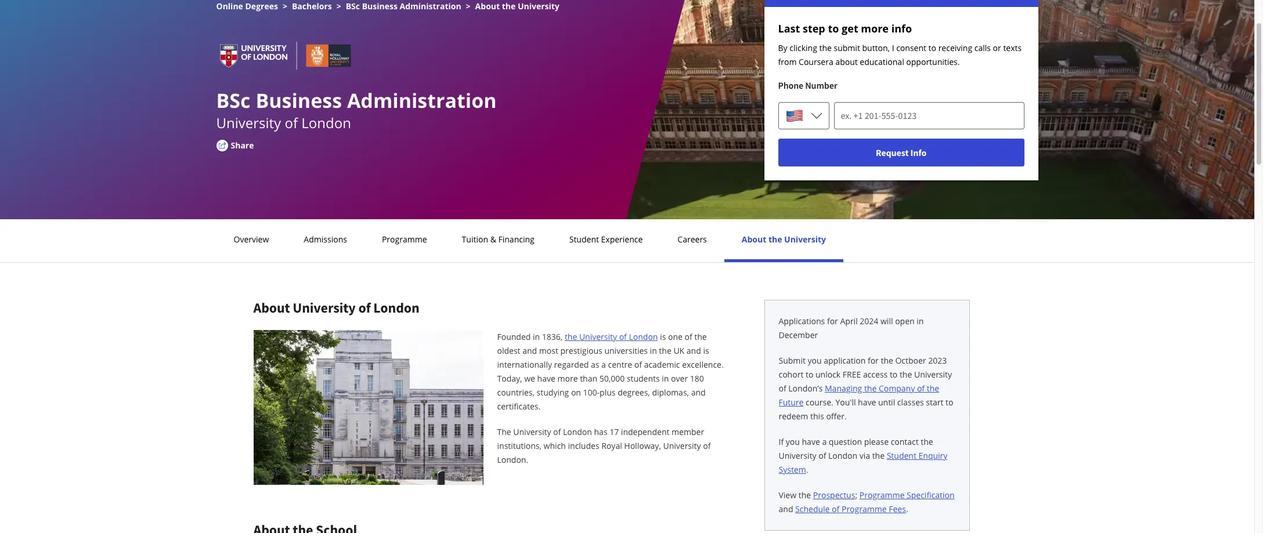 Task type: vqa. For each thing, say whether or not it's contained in the screenshot.
University within BSc Business Administration University of London
yes



Task type: locate. For each thing, give the bounding box(es) containing it.
which
[[544, 441, 566, 452]]

specification
[[907, 490, 955, 501]]

0 vertical spatial have
[[537, 373, 555, 384]]

student down contact
[[887, 450, 917, 461]]

student inside the student enquiry system
[[887, 450, 917, 461]]

0 vertical spatial bsc
[[346, 1, 360, 12]]

to up company
[[890, 369, 898, 380]]

offer.
[[826, 411, 847, 422]]

1 vertical spatial more
[[558, 373, 578, 384]]

prospectus
[[813, 490, 855, 501]]

london inside bsc business administration university of london
[[301, 113, 351, 132]]

of inside 'if you have a question please contact the university of london via the'
[[819, 450, 826, 461]]

university
[[518, 1, 559, 12], [216, 113, 281, 132], [784, 234, 826, 245], [293, 299, 356, 317], [579, 331, 617, 342], [914, 369, 952, 380], [513, 427, 551, 438], [663, 441, 701, 452], [779, 450, 817, 461]]

0 horizontal spatial a
[[601, 359, 606, 370]]

as
[[591, 359, 599, 370]]

about the university
[[742, 234, 826, 245]]

0 horizontal spatial about
[[253, 299, 290, 317]]

for inside submit you application for the octboer 2023 cohort to unlock free access to the university of london's
[[868, 355, 879, 366]]

0 horizontal spatial business
[[256, 87, 342, 114]]

coursera
[[799, 56, 833, 67]]

to
[[828, 21, 839, 35], [929, 42, 936, 53], [806, 369, 813, 380], [890, 369, 898, 380], [946, 397, 953, 408]]

by clicking the submit button, i consent to receiving calls or texts from coursera about educational opportunities.
[[778, 42, 1022, 67]]

about for about university of london
[[253, 299, 290, 317]]

for left april
[[827, 316, 838, 327]]

have up the "studying"
[[537, 373, 555, 384]]

1 vertical spatial a
[[822, 437, 827, 448]]

and down view
[[779, 504, 793, 515]]

phone number
[[778, 80, 837, 91]]

administration
[[400, 1, 461, 12], [347, 87, 497, 114]]

1 horizontal spatial a
[[822, 437, 827, 448]]

a right as
[[601, 359, 606, 370]]

unlock
[[816, 369, 841, 380]]

royal
[[602, 441, 622, 452]]

to right start
[[946, 397, 953, 408]]

and right uk
[[687, 345, 701, 356]]

or
[[993, 42, 1001, 53]]

for up access
[[868, 355, 879, 366]]

1 horizontal spatial is
[[703, 345, 709, 356]]

0 vertical spatial programme
[[382, 234, 427, 245]]

0 vertical spatial is
[[660, 331, 666, 342]]

2 horizontal spatial >
[[466, 1, 471, 12]]

academic
[[644, 359, 680, 370]]

0 horizontal spatial you
[[786, 437, 800, 448]]

1 horizontal spatial student
[[887, 450, 917, 461]]

0 vertical spatial for
[[827, 316, 838, 327]]

online degrees > bachelors > bsc business administration > about the university
[[216, 1, 559, 12]]

for inside applications for april 2024 will open in december
[[827, 316, 838, 327]]

degrees,
[[618, 387, 650, 398]]

0 horizontal spatial bsc
[[216, 87, 251, 114]]

0 horizontal spatial student
[[569, 234, 599, 245]]

london.
[[497, 455, 528, 466]]

request info button
[[778, 139, 1024, 167]]

programme
[[382, 234, 427, 245], [860, 490, 905, 501], [842, 504, 887, 515]]

for
[[827, 316, 838, 327], [868, 355, 879, 366]]

you inside submit you application for the octboer 2023 cohort to unlock free access to the university of london's
[[808, 355, 822, 366]]

you for if
[[786, 437, 800, 448]]

applications
[[779, 316, 825, 327]]

centre
[[608, 359, 632, 370]]

prestigious
[[560, 345, 602, 356]]

is
[[660, 331, 666, 342], [703, 345, 709, 356]]

from
[[778, 56, 797, 67]]

one
[[668, 331, 683, 342]]

by
[[778, 42, 788, 53]]

1 vertical spatial you
[[786, 437, 800, 448]]

2 vertical spatial have
[[802, 437, 820, 448]]

of inside managing the company of the future
[[917, 383, 925, 394]]

you right if
[[786, 437, 800, 448]]

1 vertical spatial about
[[742, 234, 766, 245]]

0 vertical spatial about
[[475, 1, 500, 12]]

0 horizontal spatial is
[[660, 331, 666, 342]]

have down this
[[802, 437, 820, 448]]

student enquiry system link
[[779, 450, 948, 475]]

have inside 'if you have a question please contact the university of london via the'
[[802, 437, 820, 448]]

1 vertical spatial for
[[868, 355, 879, 366]]

includes
[[568, 441, 599, 452]]

overview link
[[230, 234, 272, 245]]

2 > from the left
[[337, 1, 341, 12]]

1 horizontal spatial you
[[808, 355, 822, 366]]

bachelors
[[292, 1, 332, 12]]

is left the one
[[660, 331, 666, 342]]

managing the company of the future link
[[779, 383, 939, 408]]

submit you application for the octboer 2023 cohort to unlock free access to the university of london's
[[779, 355, 952, 394]]

student left the experience
[[569, 234, 599, 245]]

0 horizontal spatial have
[[537, 373, 555, 384]]

the
[[502, 1, 516, 12], [819, 42, 832, 53], [769, 234, 782, 245], [565, 331, 577, 342], [694, 331, 707, 342], [659, 345, 671, 356], [881, 355, 893, 366], [900, 369, 912, 380], [864, 383, 877, 394], [927, 383, 939, 394], [921, 437, 933, 448], [872, 450, 885, 461], [799, 490, 811, 501]]

1 vertical spatial is
[[703, 345, 709, 356]]

if
[[779, 437, 784, 448]]

number
[[805, 80, 837, 91]]

0 vertical spatial business
[[362, 1, 398, 12]]

about university of london
[[253, 299, 420, 317]]

april
[[840, 316, 858, 327]]

0 vertical spatial .
[[806, 464, 808, 475]]

1 vertical spatial have
[[858, 397, 876, 408]]

about
[[475, 1, 500, 12], [742, 234, 766, 245], [253, 299, 290, 317]]

will
[[881, 316, 893, 327]]

bsc inside bsc business administration university of london
[[216, 87, 251, 114]]

clicking
[[790, 42, 817, 53]]

have left the until
[[858, 397, 876, 408]]

0 vertical spatial you
[[808, 355, 822, 366]]

1 horizontal spatial have
[[802, 437, 820, 448]]

is up the excellence.
[[703, 345, 709, 356]]

1 vertical spatial administration
[[347, 87, 497, 114]]

schedule of programme fees link
[[795, 504, 906, 515]]

bsc business administration university of london
[[216, 87, 497, 132]]

more down regarded
[[558, 373, 578, 384]]

2 horizontal spatial have
[[858, 397, 876, 408]]

to left the get
[[828, 21, 839, 35]]

2023
[[928, 355, 947, 366]]

0 vertical spatial more
[[861, 21, 889, 35]]

have inside "is one of the oldest and most prestigious universities in the uk and is internationally regarded as a centre of academic excellence. today, we have more than 50,000 students in over 180 countries, studying on 100-plus degrees, diplomas, and certificates."
[[537, 373, 555, 384]]

to up opportunities.
[[929, 42, 936, 53]]

university of london image
[[216, 42, 356, 70]]

and
[[523, 345, 537, 356], [687, 345, 701, 356], [691, 387, 706, 398], [779, 504, 793, 515]]

2 vertical spatial about
[[253, 299, 290, 317]]

17
[[610, 427, 619, 438]]

of inside bsc business administration university of london
[[285, 113, 298, 132]]

administration inside bsc business administration university of london
[[347, 87, 497, 114]]

2024
[[860, 316, 878, 327]]

student for experience
[[569, 234, 599, 245]]

university inside 'if you have a question please contact the university of london via the'
[[779, 450, 817, 461]]

in inside applications for april 2024 will open in december
[[917, 316, 924, 327]]

most
[[539, 345, 558, 356]]

you inside 'if you have a question please contact the university of london via the'
[[786, 437, 800, 448]]

oldest
[[497, 345, 520, 356]]

1 horizontal spatial for
[[868, 355, 879, 366]]

enquiry
[[919, 450, 948, 461]]

a
[[601, 359, 606, 370], [822, 437, 827, 448]]

0 horizontal spatial more
[[558, 373, 578, 384]]

december
[[779, 330, 818, 341]]

0 horizontal spatial >
[[283, 1, 287, 12]]

open
[[895, 316, 915, 327]]

1 vertical spatial bsc
[[216, 87, 251, 114]]

0 vertical spatial a
[[601, 359, 606, 370]]

bsc right bachelors
[[346, 1, 360, 12]]

a left the question
[[822, 437, 827, 448]]

have inside course. you'll have until classes start to redeem this offer.
[[858, 397, 876, 408]]

0 vertical spatial student
[[569, 234, 599, 245]]

info
[[911, 147, 927, 158]]

student
[[569, 234, 599, 245], [887, 450, 917, 461]]

overview
[[234, 234, 269, 245]]

online
[[216, 1, 243, 12]]

1 horizontal spatial business
[[362, 1, 398, 12]]

0 horizontal spatial for
[[827, 316, 838, 327]]

1 horizontal spatial .
[[906, 504, 908, 515]]

1 vertical spatial .
[[906, 504, 908, 515]]

managing the company of the future
[[779, 383, 939, 408]]

student for enquiry
[[887, 450, 917, 461]]

holloway,
[[624, 441, 661, 452]]

bachelors link
[[292, 1, 332, 12]]

1 vertical spatial business
[[256, 87, 342, 114]]

more up the button,
[[861, 21, 889, 35]]

in right open
[[917, 316, 924, 327]]

1 vertical spatial programme
[[860, 490, 905, 501]]

student experience
[[569, 234, 643, 245]]

future
[[779, 397, 804, 408]]

and up internationally
[[523, 345, 537, 356]]

180
[[690, 373, 704, 384]]

over
[[671, 373, 688, 384]]

0 horizontal spatial .
[[806, 464, 808, 475]]

2 horizontal spatial about
[[742, 234, 766, 245]]

submit
[[779, 355, 806, 366]]

1 vertical spatial student
[[887, 450, 917, 461]]

you up unlock
[[808, 355, 822, 366]]

1 horizontal spatial >
[[337, 1, 341, 12]]

share button
[[216, 139, 271, 152]]

online degrees link
[[216, 1, 278, 12]]

bsc up share
[[216, 87, 251, 114]]



Task type: describe. For each thing, give the bounding box(es) containing it.
tuition
[[462, 234, 488, 245]]

have for redeem
[[858, 397, 876, 408]]

has
[[594, 427, 608, 438]]

financing
[[498, 234, 534, 245]]

to inside course. you'll have until classes start to redeem this offer.
[[946, 397, 953, 408]]

excellence.
[[682, 359, 724, 370]]

careers
[[678, 234, 707, 245]]

redeem
[[779, 411, 808, 422]]

course. you'll have until classes start to redeem this offer.
[[779, 397, 953, 422]]

access
[[863, 369, 888, 380]]

share
[[231, 140, 254, 151]]

opportunities.
[[906, 56, 960, 67]]

admissions
[[304, 234, 347, 245]]

on
[[571, 387, 581, 398]]

free
[[843, 369, 861, 380]]

degrees
[[245, 1, 278, 12]]

about for about the university
[[742, 234, 766, 245]]

of inside submit you application for the octboer 2023 cohort to unlock free access to the university of london's
[[779, 383, 786, 394]]

london's
[[789, 383, 823, 394]]

applications for april 2024 will open in december
[[779, 316, 924, 341]]

to inside by clicking the submit button, i consent to receiving calls or texts from coursera about educational opportunities.
[[929, 42, 936, 53]]

in up academic at the right bottom of the page
[[650, 345, 657, 356]]

100-
[[583, 387, 600, 398]]

to up london's
[[806, 369, 813, 380]]

1836,
[[542, 331, 563, 342]]

3 > from the left
[[466, 1, 471, 12]]

request
[[876, 147, 909, 158]]

we
[[524, 373, 535, 384]]

student enquiry system
[[779, 450, 948, 475]]

internationally
[[497, 359, 552, 370]]

course.
[[806, 397, 833, 408]]

company
[[879, 383, 915, 394]]

have for the
[[802, 437, 820, 448]]

cohort
[[779, 369, 804, 380]]

this
[[810, 411, 824, 422]]

texts
[[1003, 42, 1022, 53]]

the
[[497, 427, 511, 438]]

you'll
[[836, 397, 856, 408]]

business inside bsc business administration university of london
[[256, 87, 342, 114]]

of inside view the prospectus ; programme specification and schedule of programme fees .
[[832, 504, 840, 515]]

more inside "is one of the oldest and most prestigious universities in the uk and is internationally regarded as a centre of academic excellence. today, we have more than 50,000 students in over 180 countries, studying on 100-plus degrees, diplomas, and certificates."
[[558, 373, 578, 384]]

university inside submit you application for the octboer 2023 cohort to unlock free access to the university of london's
[[914, 369, 952, 380]]

octboer
[[895, 355, 926, 366]]

calls
[[974, 42, 991, 53]]

founded
[[497, 331, 531, 342]]

. inside view the prospectus ; programme specification and schedule of programme fees .
[[906, 504, 908, 515]]

managing
[[825, 383, 862, 394]]

in left 1836,
[[533, 331, 540, 342]]

than
[[580, 373, 597, 384]]

admissions link
[[300, 234, 351, 245]]

in left over
[[662, 373, 669, 384]]

programme specification link
[[860, 490, 955, 501]]

plus
[[600, 387, 616, 398]]

please
[[864, 437, 889, 448]]

question
[[829, 437, 862, 448]]

tuition & financing
[[462, 234, 534, 245]]

🇺🇸 button
[[778, 102, 829, 129]]

experience
[[601, 234, 643, 245]]

;
[[855, 490, 857, 501]]

and inside view the prospectus ; programme specification and schedule of programme fees .
[[779, 504, 793, 515]]

start
[[926, 397, 944, 408]]

a inside "is one of the oldest and most prestigious universities in the uk and is internationally regarded as a centre of academic excellence. today, we have more than 50,000 students in over 180 countries, studying on 100-plus degrees, diplomas, and certificates."
[[601, 359, 606, 370]]

founded in 1836, the university of london
[[497, 331, 658, 342]]

bsc business administration link
[[346, 1, 461, 12]]

if you have a question please contact the university of london via the
[[779, 437, 933, 461]]

certificates.
[[497, 401, 541, 412]]

consent
[[896, 42, 926, 53]]

view
[[779, 490, 797, 501]]

the university of london link
[[565, 331, 658, 342]]

the university of london has 17 independent member institutions, which includes royal holloway, university of london.
[[497, 427, 711, 466]]

view the prospectus ; programme specification and schedule of programme fees .
[[779, 490, 955, 515]]

1 horizontal spatial more
[[861, 21, 889, 35]]

universities
[[605, 345, 648, 356]]

1 > from the left
[[283, 1, 287, 12]]

a inside 'if you have a question please contact the university of london via the'
[[822, 437, 827, 448]]

you for submit
[[808, 355, 822, 366]]

countries,
[[497, 387, 535, 398]]

2 vertical spatial programme
[[842, 504, 887, 515]]

schedule
[[795, 504, 830, 515]]

and down 180
[[691, 387, 706, 398]]

independent
[[621, 427, 670, 438]]

1 horizontal spatial bsc
[[346, 1, 360, 12]]

diplomas,
[[652, 387, 689, 398]]

regarded
[[554, 359, 589, 370]]

info
[[891, 21, 912, 35]]

submit
[[834, 42, 860, 53]]

receiving
[[938, 42, 972, 53]]

today,
[[497, 373, 522, 384]]

about the university link
[[738, 234, 830, 245]]

prospectus link
[[813, 490, 855, 501]]

application
[[824, 355, 866, 366]]

button,
[[862, 42, 890, 53]]

50,000
[[599, 373, 625, 384]]

is one of the oldest and most prestigious universities in the uk and is internationally regarded as a centre of academic excellence. today, we have more than 50,000 students in over 180 countries, studying on 100-plus degrees, diplomas, and certificates.
[[497, 331, 724, 412]]

the inside view the prospectus ; programme specification and schedule of programme fees .
[[799, 490, 811, 501]]

university inside bsc business administration university of london
[[216, 113, 281, 132]]

institutions,
[[497, 441, 542, 452]]

🇺🇸
[[785, 105, 804, 128]]

Phone Number telephone field
[[834, 102, 1024, 129]]

0 vertical spatial administration
[[400, 1, 461, 12]]

classes
[[897, 397, 924, 408]]

the inside by clicking the submit button, i consent to receiving calls or texts from coursera about educational opportunities.
[[819, 42, 832, 53]]

until
[[878, 397, 895, 408]]

1 horizontal spatial about
[[475, 1, 500, 12]]

london inside the university of london has 17 independent member institutions, which includes royal holloway, university of london.
[[563, 427, 592, 438]]

studying
[[537, 387, 569, 398]]

london inside 'if you have a question please contact the university of london via the'
[[828, 450, 857, 461]]



